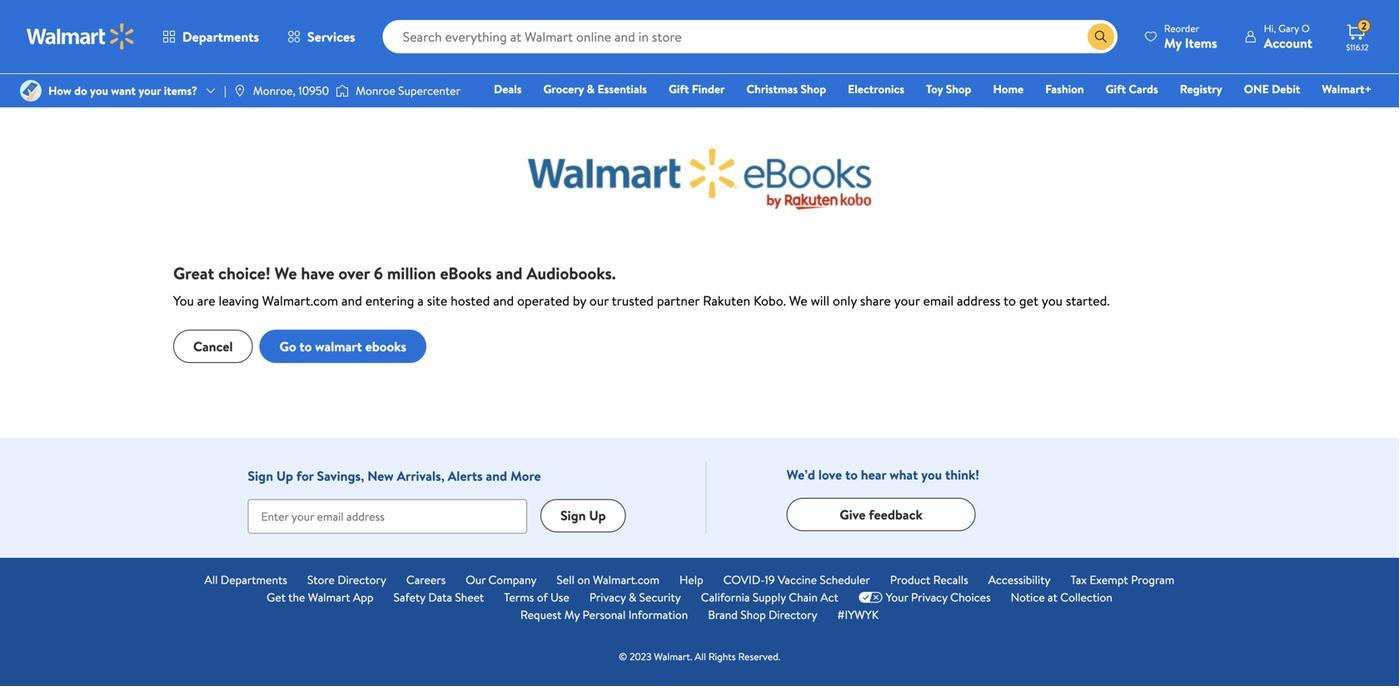 Task type: locate. For each thing, give the bounding box(es) containing it.
2 horizontal spatial to
[[1004, 292, 1016, 310]]

privacy & security
[[589, 589, 681, 606]]

2
[[1362, 19, 1367, 33]]

up for sign up for savings, new arrivals, alerts and more
[[276, 467, 293, 485]]

Search search field
[[383, 20, 1118, 53]]

sign inside button
[[560, 506, 586, 525]]

walmart.com down have
[[262, 292, 338, 310]]

0 vertical spatial directory
[[338, 572, 386, 588]]

1 vertical spatial to
[[299, 337, 312, 355]]

your left email in the right top of the page
[[894, 292, 920, 310]]

monroe
[[356, 82, 395, 99]]

privacy down sell on walmart.com link
[[589, 589, 626, 606]]

gift for gift cards
[[1106, 81, 1126, 97]]

1 horizontal spatial shop
[[801, 81, 826, 97]]

our company link
[[466, 571, 537, 589]]

gift finder link
[[661, 80, 732, 98]]

do
[[74, 82, 87, 99]]

christmas shop link
[[739, 80, 834, 98]]

our
[[466, 572, 486, 588]]

shop for christmas
[[801, 81, 826, 97]]

2 privacy from the left
[[911, 589, 948, 606]]

1 privacy from the left
[[589, 589, 626, 606]]

we left have
[[275, 262, 297, 285]]

walmart.com
[[262, 292, 338, 310], [593, 572, 660, 588]]

2 vertical spatial to
[[845, 466, 858, 484]]

my inside notice at collection request my personal information
[[564, 607, 580, 623]]

shop right toy
[[946, 81, 972, 97]]

1 gift from the left
[[669, 81, 689, 97]]

1 horizontal spatial privacy
[[911, 589, 948, 606]]

california
[[701, 589, 750, 606]]

sign up sell
[[560, 506, 586, 525]]

1 vertical spatial you
[[1042, 292, 1063, 310]]

to inside great choice! we have over 6 million ebooks and audiobooks. you are leaving walmart.com and entering a site hosted and operated by our trusted partner rakuten kobo. we will only share your email address to get you started.
[[1004, 292, 1016, 310]]

0 horizontal spatial up
[[276, 467, 293, 485]]

1 horizontal spatial gift
[[1106, 81, 1126, 97]]

0 horizontal spatial to
[[299, 337, 312, 355]]

1 vertical spatial directory
[[769, 607, 817, 623]]

gift cards
[[1106, 81, 1158, 97]]

you right get
[[1042, 292, 1063, 310]]

for
[[296, 467, 314, 485]]

fashion link
[[1038, 80, 1092, 98]]

one debit link
[[1237, 80, 1308, 98]]

sign left for
[[248, 467, 273, 485]]

0 vertical spatial &
[[587, 81, 595, 97]]

1 vertical spatial your
[[894, 292, 920, 310]]

& right grocery
[[587, 81, 595, 97]]

0 horizontal spatial &
[[587, 81, 595, 97]]

0 vertical spatial up
[[276, 467, 293, 485]]

store directory
[[307, 572, 386, 588]]

brand shop directory
[[708, 607, 817, 623]]

product recalls link
[[890, 571, 968, 589]]

0 vertical spatial departments
[[182, 27, 259, 46]]

your inside great choice! we have over 6 million ebooks and audiobooks. you are leaving walmart.com and entering a site hosted and operated by our trusted partner rakuten kobo. we will only share your email address to get you started.
[[894, 292, 920, 310]]

0 vertical spatial we
[[275, 262, 297, 285]]

grocery & essentials
[[543, 81, 647, 97]]

to left get
[[1004, 292, 1016, 310]]

we
[[275, 262, 297, 285], [789, 292, 808, 310]]

services
[[307, 27, 355, 46]]

audiobooks.
[[527, 262, 616, 285]]

we'd love to hear what you think!
[[787, 466, 979, 484]]

0 horizontal spatial all
[[204, 572, 218, 588]]

& left security
[[629, 589, 636, 606]]

your
[[886, 589, 908, 606]]

leaving
[[219, 292, 259, 310]]

want
[[111, 82, 136, 99]]

shop right christmas
[[801, 81, 826, 97]]

0 horizontal spatial directory
[[338, 572, 386, 588]]

are
[[197, 292, 215, 310]]

electronics link
[[840, 80, 912, 98]]

 image
[[20, 80, 42, 102], [336, 82, 349, 99], [233, 84, 246, 97]]

brand
[[708, 607, 738, 623]]

0 vertical spatial all
[[204, 572, 218, 588]]

love
[[819, 466, 842, 484]]

Walmart Site-Wide search field
[[383, 20, 1118, 53]]

california supply chain act link
[[701, 589, 839, 606]]

0 vertical spatial to
[[1004, 292, 1016, 310]]

0 horizontal spatial  image
[[20, 80, 42, 102]]

give feedback button
[[787, 498, 976, 531]]

walmart logo image
[[527, 147, 872, 211]]

shop down the supply
[[741, 607, 766, 623]]

alerts
[[448, 467, 483, 485]]

on
[[577, 572, 590, 588]]

1 horizontal spatial  image
[[233, 84, 246, 97]]

0 vertical spatial sign
[[248, 467, 273, 485]]

my down use
[[564, 607, 580, 623]]

0 horizontal spatial sign
[[248, 467, 273, 485]]

vaccine
[[778, 572, 817, 588]]

we left will
[[789, 292, 808, 310]]

brand shop directory link
[[708, 606, 817, 624]]

& for grocery
[[587, 81, 595, 97]]

gift left cards
[[1106, 81, 1126, 97]]

and right hosted at the top left
[[493, 292, 514, 310]]

0 horizontal spatial shop
[[741, 607, 766, 623]]

0 horizontal spatial my
[[564, 607, 580, 623]]

1 vertical spatial sign
[[560, 506, 586, 525]]

company
[[489, 572, 537, 588]]

 image right '|'
[[233, 84, 246, 97]]

sign for sign up
[[560, 506, 586, 525]]

up inside button
[[589, 506, 606, 525]]

1 vertical spatial &
[[629, 589, 636, 606]]

up up sell on walmart.com
[[589, 506, 606, 525]]

up left for
[[276, 467, 293, 485]]

rights
[[709, 650, 736, 664]]

2 horizontal spatial  image
[[336, 82, 349, 99]]

1 horizontal spatial directory
[[769, 607, 817, 623]]

0 vertical spatial my
[[1164, 34, 1182, 52]]

of
[[537, 589, 548, 606]]

at
[[1048, 589, 1058, 606]]

1 vertical spatial all
[[695, 650, 706, 664]]

privacy
[[589, 589, 626, 606], [911, 589, 948, 606]]

notice
[[1011, 589, 1045, 606]]

1 horizontal spatial &
[[629, 589, 636, 606]]

departments
[[182, 27, 259, 46], [221, 572, 287, 588]]

reserved.
[[738, 650, 780, 664]]

store
[[307, 572, 335, 588]]

1 vertical spatial walmart.com
[[593, 572, 660, 588]]

shop inside "link"
[[946, 81, 972, 97]]

app
[[353, 589, 374, 606]]

gift left finder
[[669, 81, 689, 97]]

0 horizontal spatial privacy
[[589, 589, 626, 606]]

shop
[[801, 81, 826, 97], [946, 81, 972, 97], [741, 607, 766, 623]]

arrivals,
[[397, 467, 445, 485]]

directory
[[338, 572, 386, 588], [769, 607, 817, 623]]

1 vertical spatial we
[[789, 292, 808, 310]]

accessibility
[[988, 572, 1051, 588]]

 image right the 10950
[[336, 82, 349, 99]]

2 vertical spatial you
[[921, 466, 942, 484]]

departments up '|'
[[182, 27, 259, 46]]

all
[[204, 572, 218, 588], [695, 650, 706, 664]]

privacy down product recalls link
[[911, 589, 948, 606]]

savings,
[[317, 467, 364, 485]]

great
[[173, 262, 214, 285]]

0 vertical spatial you
[[90, 82, 108, 99]]

0 horizontal spatial walmart.com
[[262, 292, 338, 310]]

1 horizontal spatial sign
[[560, 506, 586, 525]]

1 vertical spatial up
[[589, 506, 606, 525]]

walmart.com up privacy & security
[[593, 572, 660, 588]]

1 vertical spatial my
[[564, 607, 580, 623]]

directory down chain at the right of the page
[[769, 607, 817, 623]]

0 horizontal spatial we
[[275, 262, 297, 285]]

electronics
[[848, 81, 905, 97]]

directory up app
[[338, 572, 386, 588]]

your right want
[[139, 82, 161, 99]]

christmas shop
[[747, 81, 826, 97]]

0 horizontal spatial gift
[[669, 81, 689, 97]]

you right do on the left of the page
[[90, 82, 108, 99]]

6
[[374, 262, 383, 285]]

home link
[[986, 80, 1031, 98]]

request
[[520, 607, 562, 623]]

request my personal information link
[[520, 606, 688, 624]]

you
[[173, 292, 194, 310]]

your privacy choices
[[886, 589, 991, 606]]

©
[[619, 650, 627, 664]]

 image left how
[[20, 80, 42, 102]]

1 horizontal spatial all
[[695, 650, 706, 664]]

scheduler
[[820, 572, 870, 588]]

the
[[288, 589, 305, 606]]

2 gift from the left
[[1106, 81, 1126, 97]]

1 horizontal spatial your
[[894, 292, 920, 310]]

our company
[[466, 572, 537, 588]]

0 vertical spatial walmart.com
[[262, 292, 338, 310]]

program
[[1131, 572, 1175, 588]]

covid-19 vaccine scheduler
[[723, 572, 870, 588]]

1 horizontal spatial my
[[1164, 34, 1182, 52]]

0 vertical spatial your
[[139, 82, 161, 99]]

started.
[[1066, 292, 1110, 310]]

grocery
[[543, 81, 584, 97]]

to right love
[[845, 466, 858, 484]]

1 horizontal spatial walmart.com
[[593, 572, 660, 588]]

to right go
[[299, 337, 312, 355]]

1 horizontal spatial we
[[789, 292, 808, 310]]

my left items
[[1164, 34, 1182, 52]]

2 horizontal spatial shop
[[946, 81, 972, 97]]

1 horizontal spatial up
[[589, 506, 606, 525]]

site
[[427, 292, 447, 310]]

and
[[496, 262, 523, 285], [341, 292, 362, 310], [493, 292, 514, 310], [486, 467, 507, 485]]

you right what
[[921, 466, 942, 484]]

sheet
[[455, 589, 484, 606]]

help link
[[680, 571, 703, 589]]

departments up get
[[221, 572, 287, 588]]

your
[[139, 82, 161, 99], [894, 292, 920, 310]]

0 horizontal spatial your
[[139, 82, 161, 99]]

2 horizontal spatial you
[[1042, 292, 1063, 310]]

finder
[[692, 81, 725, 97]]

a
[[417, 292, 424, 310]]

hear
[[861, 466, 886, 484]]

christmas
[[747, 81, 798, 97]]

walmart.
[[654, 650, 692, 664]]



Task type: vqa. For each thing, say whether or not it's contained in the screenshot.
Toy Shop
yes



Task type: describe. For each thing, give the bounding box(es) containing it.
10950
[[298, 82, 329, 99]]

Enter your email address field
[[248, 499, 527, 534]]

debit
[[1272, 81, 1300, 97]]

million
[[387, 262, 436, 285]]

your privacy choices link
[[858, 589, 991, 606]]

share
[[860, 292, 891, 310]]

departments button
[[148, 17, 273, 57]]

only
[[833, 292, 857, 310]]

to inside button
[[299, 337, 312, 355]]

privacy & security link
[[589, 589, 681, 606]]

covid-
[[723, 572, 765, 588]]

registry link
[[1172, 80, 1230, 98]]

terms of use
[[504, 589, 569, 606]]

and right 'ebooks'
[[496, 262, 523, 285]]

home
[[993, 81, 1024, 97]]

terms of use link
[[504, 589, 569, 606]]

search icon image
[[1094, 30, 1108, 43]]

tax exempt program link
[[1071, 571, 1175, 589]]

help
[[680, 572, 703, 588]]

california supply chain act
[[701, 589, 839, 606]]

how
[[48, 82, 71, 99]]

more
[[510, 467, 541, 485]]

monroe supercenter
[[356, 82, 461, 99]]

ebooks
[[365, 337, 406, 355]]

over
[[338, 262, 370, 285]]

 image for how do you want your items?
[[20, 80, 42, 102]]

items?
[[164, 82, 197, 99]]

deals
[[494, 81, 522, 97]]

monroe,
[[253, 82, 296, 99]]

reorder my items
[[1164, 21, 1217, 52]]

give feedback
[[840, 505, 923, 524]]

you inside great choice! we have over 6 million ebooks and audiobooks. you are leaving walmart.com and entering a site hosted and operated by our trusted partner rakuten kobo. we will only share your email address to get you started.
[[1042, 292, 1063, 310]]

sign up for savings, new arrivals, alerts and more
[[248, 467, 541, 485]]

items
[[1185, 34, 1217, 52]]

our
[[589, 292, 609, 310]]

sign up button
[[541, 499, 626, 532]]

all departments
[[204, 572, 287, 588]]

cancel button
[[173, 330, 253, 363]]

chain
[[789, 589, 818, 606]]

shop for brand
[[741, 607, 766, 623]]

hosted
[[451, 292, 490, 310]]

we'd
[[787, 466, 815, 484]]

privacy choices icon image
[[858, 592, 883, 603]]

walmart.com inside great choice! we have over 6 million ebooks and audiobooks. you are leaving walmart.com and entering a site hosted and operated by our trusted partner rakuten kobo. we will only share your email address to get you started.
[[262, 292, 338, 310]]

© 2023 walmart. all rights reserved.
[[619, 650, 780, 664]]

and down over
[[341, 292, 362, 310]]

walmart
[[308, 589, 350, 606]]

and left more
[[486, 467, 507, 485]]

1 vertical spatial departments
[[221, 572, 287, 588]]

email
[[923, 292, 954, 310]]

safety
[[394, 589, 425, 606]]

 image for monroe supercenter
[[336, 82, 349, 99]]

rakuten
[[703, 292, 750, 310]]

cancel
[[193, 337, 233, 355]]

one
[[1244, 81, 1269, 97]]

safety data sheet link
[[394, 589, 484, 606]]

how do you want your items?
[[48, 82, 197, 99]]

19
[[765, 572, 775, 588]]

hi, gary o account
[[1264, 21, 1313, 52]]

my inside the 'reorder my items'
[[1164, 34, 1182, 52]]

1 horizontal spatial to
[[845, 466, 858, 484]]

hi,
[[1264, 21, 1276, 35]]

operated
[[517, 292, 570, 310]]

 image for monroe, 10950
[[233, 84, 246, 97]]

choices
[[950, 589, 991, 606]]

great choice! we have over 6 million ebooks and audiobooks. you are leaving walmart.com and entering a site hosted and operated by our trusted partner rakuten kobo. we will only share your email address to get you started.
[[173, 262, 1110, 310]]

notice at collection link
[[1011, 589, 1113, 606]]

walmart
[[315, 337, 362, 355]]

essentials
[[598, 81, 647, 97]]

sign up
[[560, 506, 606, 525]]

fashion
[[1045, 81, 1084, 97]]

store directory link
[[307, 571, 386, 589]]

departments inside 'popup button'
[[182, 27, 259, 46]]

#iywyk
[[837, 607, 879, 623]]

sell
[[557, 572, 575, 588]]

tax
[[1071, 572, 1087, 588]]

partner
[[657, 292, 700, 310]]

toy
[[926, 81, 943, 97]]

deals link
[[486, 80, 529, 98]]

sell on walmart.com
[[557, 572, 660, 588]]

safety data sheet
[[394, 589, 484, 606]]

careers
[[406, 572, 446, 588]]

gift for gift finder
[[669, 81, 689, 97]]

1 horizontal spatial you
[[921, 466, 942, 484]]

sign for sign up for savings, new arrivals, alerts and more
[[248, 467, 273, 485]]

security
[[639, 589, 681, 606]]

gift finder
[[669, 81, 725, 97]]

cards
[[1129, 81, 1158, 97]]

go to walmart ebooks
[[280, 337, 406, 355]]

shop for toy
[[946, 81, 972, 97]]

& for privacy
[[629, 589, 636, 606]]

walmart image
[[27, 23, 135, 50]]

toy shop link
[[919, 80, 979, 98]]

0 horizontal spatial you
[[90, 82, 108, 99]]

supercenter
[[398, 82, 461, 99]]

#iywyk link
[[837, 606, 879, 624]]

new
[[367, 467, 394, 485]]

walmart+ link
[[1315, 80, 1379, 98]]

gary
[[1279, 21, 1299, 35]]

up for sign up
[[589, 506, 606, 525]]



